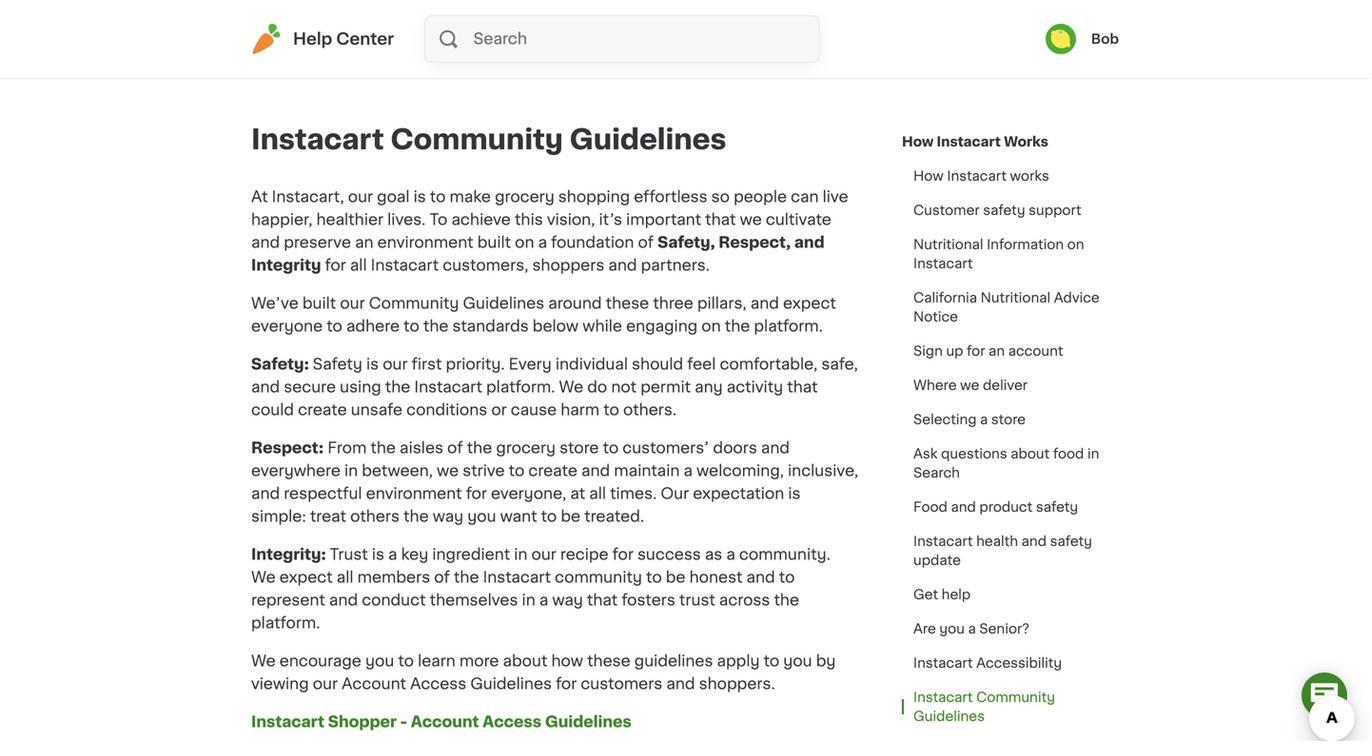 Task type: vqa. For each thing, say whether or not it's contained in the screenshot.
THE QUESTIONS
yes



Task type: describe. For each thing, give the bounding box(es) containing it.
is inside trust is a key ingredient in our recipe for success as a community. we expect all members of the instacart community to be honest and to represent and conduct themselves in a way that fosters trust across the platform.
[[372, 547, 385, 563]]

individual
[[556, 357, 628, 372]]

preserve
[[284, 235, 351, 250]]

selecting
[[914, 413, 977, 426]]

achieve
[[452, 212, 511, 227]]

represent
[[251, 593, 325, 608]]

to up 'safety' on the left of page
[[327, 319, 343, 334]]

grocery inside from the aisles of the grocery store to customers' doors and everywhere in between, we strive to create and maintain a welcoming, inclusive, and respectful environment for everyone, at all times. our expectation is simple: treat others the way you want to be treated.
[[496, 441, 556, 456]]

center
[[336, 31, 394, 47]]

a right themselves
[[540, 593, 549, 608]]

in down the want on the left
[[514, 547, 528, 563]]

works
[[1010, 169, 1050, 183]]

could
[[251, 403, 294, 418]]

instacart inside nutritional information on instacart
[[914, 257, 973, 270]]

1 vertical spatial account
[[411, 715, 479, 730]]

you right are
[[940, 622, 965, 636]]

how instacart works link
[[902, 159, 1061, 193]]

are
[[914, 622, 936, 636]]

and up simple:
[[251, 486, 280, 502]]

a left senior?
[[968, 622, 976, 636]]

strive
[[463, 464, 505, 479]]

this
[[515, 212, 543, 227]]

instacart inside instacart accessibility link
[[914, 657, 973, 670]]

selecting a store link
[[902, 403, 1038, 437]]

built inside we've built our community guidelines around these three pillars, and expect everyone to adhere to the standards below while engaging on the platform.
[[303, 296, 336, 311]]

do
[[588, 380, 608, 395]]

we encourage you to learn more about how these guidelines apply to you by viewing our account access guidelines for customers and shoppers.
[[251, 654, 836, 692]]

about inside ask questions about food in search
[[1011, 447, 1050, 461]]

support
[[1029, 204, 1082, 217]]

we inside trust is a key ingredient in our recipe for success as a community. we expect all members of the instacart community to be honest and to represent and conduct themselves in a way that fosters trust across the platform.
[[251, 570, 276, 585]]

the down ingredient
[[454, 570, 479, 585]]

where we deliver
[[914, 379, 1028, 392]]

pillars,
[[698, 296, 747, 311]]

make
[[450, 189, 491, 205]]

bob link
[[1046, 24, 1119, 54]]

to right the want on the left
[[541, 509, 557, 524]]

foundation
[[551, 235, 634, 250]]

trust
[[680, 593, 716, 608]]

in right themselves
[[522, 593, 536, 608]]

a left key
[[388, 547, 397, 563]]

standards
[[453, 319, 529, 334]]

integrity
[[251, 258, 321, 273]]

where
[[914, 379, 957, 392]]

1 vertical spatial access
[[483, 715, 542, 730]]

and up across
[[747, 570, 775, 585]]

in inside from the aisles of the grocery store to customers' doors and everywhere in between, we strive to create and maintain a welcoming, inclusive, and respectful environment for everyone, at all times. our expectation is simple: treat others the way you want to be treated.
[[345, 464, 358, 479]]

account inside we encourage you to learn more about how these guidelines apply to you by viewing our account access guidelines for customers and shoppers.
[[342, 677, 406, 692]]

guidelines up effortless on the top of the page
[[570, 126, 727, 153]]

the inside safety is our first priority. every individual should feel comfortable, safe, and secure using the instacart platform. we do not permit any activity that could create unsafe conditions or cause harm to others.
[[385, 380, 411, 395]]

encourage
[[280, 654, 362, 669]]

from the aisles of the grocery store to customers' doors and everywhere in between, we strive to create and maintain a welcoming, inclusive, and respectful environment for everyone, at all times. our expectation is simple: treat others the way you want to be treated.
[[251, 441, 859, 524]]

from
[[328, 441, 367, 456]]

accessibility
[[977, 657, 1062, 670]]

all inside from the aisles of the grocery store to customers' doors and everywhere in between, we strive to create and maintain a welcoming, inclusive, and respectful environment for everyone, at all times. our expectation is simple: treat others the way you want to be treated.
[[589, 486, 606, 502]]

create inside from the aisles of the grocery store to customers' doors and everywhere in between, we strive to create and maintain a welcoming, inclusive, and respectful environment for everyone, at all times. our expectation is simple: treat others the way you want to be treated.
[[529, 464, 578, 479]]

ask questions about food in search link
[[902, 437, 1119, 490]]

platform. inside safety is our first priority. every individual should feel comfortable, safe, and secure using the instacart platform. we do not permit any activity that could create unsafe conditions or cause harm to others.
[[486, 380, 555, 395]]

safety,
[[658, 235, 715, 250]]

instacart image
[[251, 24, 282, 54]]

community inside we've built our community guidelines around these three pillars, and expect everyone to adhere to the standards below while engaging on the platform.
[[369, 296, 459, 311]]

the up between,
[[371, 441, 396, 456]]

success
[[638, 547, 701, 563]]

a inside from the aisles of the grocery store to customers' doors and everywhere in between, we strive to create and maintain a welcoming, inclusive, and respectful environment for everyone, at all times. our expectation is simple: treat others the way you want to be treated.
[[684, 464, 693, 479]]

shopping
[[559, 189, 630, 205]]

everyone
[[251, 319, 323, 334]]

respect:
[[251, 441, 324, 456]]

feel
[[687, 357, 716, 372]]

that for activity
[[787, 380, 818, 395]]

get help link
[[902, 578, 983, 612]]

others
[[350, 509, 400, 524]]

sign
[[914, 345, 943, 358]]

food and product safety link
[[902, 490, 1090, 524]]

instacart health and safety update
[[914, 535, 1093, 567]]

the up key
[[404, 509, 429, 524]]

apply
[[717, 654, 760, 669]]

instacart accessibility link
[[902, 646, 1074, 681]]

across
[[719, 593, 770, 608]]

instacart down lives. at the left of the page
[[371, 258, 439, 273]]

the right across
[[774, 593, 800, 608]]

learn
[[418, 654, 456, 669]]

in inside ask questions about food in search
[[1088, 447, 1100, 461]]

how for how instacart works
[[914, 169, 944, 183]]

food and product safety
[[914, 501, 1079, 514]]

be inside from the aisles of the grocery store to customers' doors and everywhere in between, we strive to create and maintain a welcoming, inclusive, and respectful environment for everyone, at all times. our expectation is simple: treat others the way you want to be treated.
[[561, 509, 581, 524]]

and right doors on the right
[[761, 441, 790, 456]]

an inside 'link'
[[989, 345, 1005, 358]]

sign up for an account
[[914, 345, 1064, 358]]

viewing
[[251, 677, 309, 692]]

treated.
[[585, 509, 644, 524]]

to right apply
[[764, 654, 780, 669]]

and inside at instacart, our goal is to make grocery shopping effortless so people can live happier, healthier lives. to achieve this vision, it's important that we cultivate and preserve an environment built on a foundation of
[[251, 235, 280, 250]]

integrity:
[[251, 547, 330, 563]]

you inside from the aisles of the grocery store to customers' doors and everywhere in between, we strive to create and maintain a welcoming, inclusive, and respectful environment for everyone, at all times. our expectation is simple: treat others the way you want to be treated.
[[468, 509, 496, 524]]

information
[[987, 238, 1064, 251]]

respectful
[[284, 486, 362, 502]]

and down foundation
[[609, 258, 637, 273]]

of inside at instacart, our goal is to make grocery shopping effortless so people can live happier, healthier lives. to achieve this vision, it's important that we cultivate and preserve an environment built on a foundation of
[[638, 235, 654, 250]]

way inside trust is a key ingredient in our recipe for success as a community. we expect all members of the instacart community to be honest and to represent and conduct themselves in a way that fosters trust across the platform.
[[552, 593, 583, 608]]

cultivate
[[766, 212, 832, 227]]

to left learn
[[398, 654, 414, 669]]

you left by
[[784, 654, 812, 669]]

to up fosters
[[646, 570, 662, 585]]

our for first
[[383, 357, 408, 372]]

environment inside at instacart, our goal is to make grocery shopping effortless so people can live happier, healthier lives. to achieve this vision, it's important that we cultivate and preserve an environment built on a foundation of
[[378, 235, 474, 250]]

priority.
[[446, 357, 505, 372]]

by
[[816, 654, 836, 669]]

people
[[734, 189, 787, 205]]

guidelines down customers
[[545, 715, 632, 730]]

to up everyone,
[[509, 464, 525, 479]]

an inside at instacart, our goal is to make grocery shopping effortless so people can live happier, healthier lives. to achieve this vision, it's important that we cultivate and preserve an environment built on a foundation of
[[355, 235, 374, 250]]

comfortable,
[[720, 357, 818, 372]]

trust
[[330, 547, 368, 563]]

1 horizontal spatial instacart community guidelines
[[914, 691, 1056, 723]]

guidelines
[[635, 654, 713, 669]]

our inside we encourage you to learn more about how these guidelines apply to you by viewing our account access guidelines for customers and shoppers.
[[313, 677, 338, 692]]

on inside we've built our community guidelines around these three pillars, and expect everyone to adhere to the standards below while engaging on the platform.
[[702, 319, 721, 334]]

secure
[[284, 380, 336, 395]]

customer
[[914, 204, 980, 217]]

and inside we've built our community guidelines around these three pillars, and expect everyone to adhere to the standards below while engaging on the platform.
[[751, 296, 779, 311]]

safety for and
[[1050, 535, 1093, 548]]

customer safety support link
[[902, 193, 1093, 227]]

nutritional inside california nutritional advice notice
[[981, 291, 1051, 305]]

of inside trust is a key ingredient in our recipe for success as a community. we expect all members of the instacart community to be honest and to represent and conduct themselves in a way that fosters trust across the platform.
[[434, 570, 450, 585]]

guidelines down instacart accessibility
[[914, 710, 985, 723]]

and right food on the right bottom of page
[[951, 501, 976, 514]]

while
[[583, 319, 622, 334]]

the down pillars,
[[725, 319, 750, 334]]

california nutritional advice notice link
[[902, 281, 1119, 334]]

instacart shopper - account access guidelines link
[[251, 715, 635, 730]]

doors
[[713, 441, 758, 456]]

built inside at instacart, our goal is to make grocery shopping effortless so people can live happier, healthier lives. to achieve this vision, it's important that we cultivate and preserve an environment built on a foundation of
[[478, 235, 511, 250]]

safety is our first priority. every individual should feel comfortable, safe, and secure using the instacart platform. we do not permit any activity that could create unsafe conditions or cause harm to others.
[[251, 357, 858, 418]]

is inside from the aisles of the grocery store to customers' doors and everywhere in between, we strive to create and maintain a welcoming, inclusive, and respectful environment for everyone, at all times. our expectation is simple: treat others the way you want to be treated.
[[788, 486, 801, 502]]

to up maintain
[[603, 441, 619, 456]]

simple:
[[251, 509, 306, 524]]

the up first on the left
[[423, 319, 449, 334]]

to down community.
[[779, 570, 795, 585]]

guidelines inside we encourage you to learn more about how these guidelines apply to you by viewing our account access guidelines for customers and shoppers.
[[470, 677, 552, 692]]

and down trust
[[329, 593, 358, 608]]

activity
[[727, 380, 784, 395]]

we inside safety is our first priority. every individual should feel comfortable, safe, and secure using the instacart platform. we do not permit any activity that could create unsafe conditions or cause harm to others.
[[559, 380, 584, 395]]

instacart inside trust is a key ingredient in our recipe for success as a community. we expect all members of the instacart community to be honest and to represent and conduct themselves in a way that fosters trust across the platform.
[[483, 570, 551, 585]]

partners.
[[641, 258, 710, 273]]

0 vertical spatial all
[[350, 258, 367, 273]]

how instacart works
[[914, 169, 1050, 183]]

honest
[[690, 570, 743, 585]]

store inside from the aisles of the grocery store to customers' doors and everywhere in between, we strive to create and maintain a welcoming, inclusive, and respectful environment for everyone, at all times. our expectation is simple: treat others the way you want to be treated.
[[560, 441, 599, 456]]

everywhere
[[251, 464, 341, 479]]

effortless
[[634, 189, 708, 205]]

expect inside we've built our community guidelines around these three pillars, and expect everyone to adhere to the standards below while engaging on the platform.
[[783, 296, 837, 311]]

create inside safety is our first priority. every individual should feel comfortable, safe, and secure using the instacart platform. we do not permit any activity that could create unsafe conditions or cause harm to others.
[[298, 403, 347, 418]]



Task type: locate. For each thing, give the bounding box(es) containing it.
and
[[251, 235, 280, 250], [795, 235, 825, 250], [609, 258, 637, 273], [751, 296, 779, 311], [251, 380, 280, 395], [761, 441, 790, 456], [582, 464, 610, 479], [251, 486, 280, 502], [951, 501, 976, 514], [1022, 535, 1047, 548], [747, 570, 775, 585], [329, 593, 358, 608], [667, 677, 695, 692]]

environment
[[378, 235, 474, 250], [366, 486, 462, 502]]

2 vertical spatial we
[[251, 654, 276, 669]]

community up adhere
[[369, 296, 459, 311]]

how up how instacart works link
[[902, 135, 934, 148]]

harm
[[561, 403, 600, 418]]

goal
[[377, 189, 410, 205]]

to
[[430, 212, 448, 227]]

0 horizontal spatial we
[[437, 464, 459, 479]]

these inside we encourage you to learn more about how these guidelines apply to you by viewing our account access guidelines for customers and shoppers.
[[587, 654, 631, 669]]

are you a senior?
[[914, 622, 1030, 636]]

2 vertical spatial safety
[[1050, 535, 1093, 548]]

in
[[1088, 447, 1100, 461], [345, 464, 358, 479], [514, 547, 528, 563], [522, 593, 536, 608]]

1 horizontal spatial way
[[552, 593, 583, 608]]

on down support
[[1068, 238, 1085, 251]]

is up lives. at the left of the page
[[414, 189, 426, 205]]

0 horizontal spatial about
[[503, 654, 548, 669]]

sign up for an account link
[[902, 334, 1075, 368]]

Search search field
[[472, 16, 820, 62]]

1 vertical spatial environment
[[366, 486, 462, 502]]

instacart
[[251, 126, 384, 153], [937, 135, 1001, 148], [947, 169, 1007, 183], [914, 257, 973, 270], [371, 258, 439, 273], [414, 380, 483, 395], [914, 535, 973, 548], [483, 570, 551, 585], [914, 657, 973, 670], [914, 691, 973, 704], [251, 715, 325, 730]]

an down healthier
[[355, 235, 374, 250]]

platform. up comfortable,
[[754, 319, 823, 334]]

others.
[[623, 403, 677, 418]]

how
[[552, 654, 583, 669]]

1 horizontal spatial expect
[[783, 296, 837, 311]]

2 horizontal spatial platform.
[[754, 319, 823, 334]]

the up "unsafe"
[[385, 380, 411, 395]]

1 horizontal spatial platform.
[[486, 380, 555, 395]]

0 vertical spatial these
[[606, 296, 649, 311]]

store inside selecting a store link
[[992, 413, 1026, 426]]

platform. inside we've built our community guidelines around these three pillars, and expect everyone to adhere to the standards below while engaging on the platform.
[[754, 319, 823, 334]]

we inside where we deliver link
[[960, 379, 980, 392]]

conditions
[[407, 403, 488, 418]]

times.
[[610, 486, 657, 502]]

you left learn
[[365, 654, 394, 669]]

be down 'success'
[[666, 570, 686, 585]]

at instacart, our goal is to make grocery shopping effortless so people can live happier, healthier lives. to achieve this vision, it's important that we cultivate and preserve an environment built on a foundation of
[[251, 189, 849, 250]]

of down ingredient
[[434, 570, 450, 585]]

we up selecting a store
[[960, 379, 980, 392]]

0 horizontal spatial on
[[515, 235, 535, 250]]

that inside safety is our first priority. every individual should feel comfortable, safe, and secure using the instacart platform. we do not permit any activity that could create unsafe conditions or cause harm to others.
[[787, 380, 818, 395]]

grocery up this
[[495, 189, 555, 205]]

our
[[661, 486, 689, 502]]

0 vertical spatial access
[[410, 677, 467, 692]]

0 horizontal spatial an
[[355, 235, 374, 250]]

0 vertical spatial community
[[391, 126, 563, 153]]

for inside 'link'
[[967, 345, 986, 358]]

0 horizontal spatial built
[[303, 296, 336, 311]]

instacart community guidelines up "make"
[[251, 126, 727, 153]]

0 horizontal spatial way
[[433, 509, 464, 524]]

of right aisles
[[447, 441, 463, 456]]

0 vertical spatial grocery
[[495, 189, 555, 205]]

any
[[695, 380, 723, 395]]

instacart up instacart,
[[251, 126, 384, 153]]

permit
[[641, 380, 691, 395]]

we've
[[251, 296, 299, 311]]

2 vertical spatial all
[[337, 570, 354, 585]]

2 vertical spatial that
[[587, 593, 618, 608]]

instacart inside safety is our first priority. every individual should feel comfortable, safe, and secure using the instacart platform. we do not permit any activity that could create unsafe conditions or cause harm to others.
[[414, 380, 483, 395]]

food
[[1054, 447, 1085, 461]]

and right pillars,
[[751, 296, 779, 311]]

0 horizontal spatial platform.
[[251, 616, 320, 631]]

help center
[[293, 31, 394, 47]]

0 vertical spatial that
[[705, 212, 736, 227]]

our up adhere
[[340, 296, 365, 311]]

instacart up 'how instacart works'
[[937, 135, 1001, 148]]

account right -
[[411, 715, 479, 730]]

a up questions
[[980, 413, 988, 426]]

1 horizontal spatial be
[[666, 570, 686, 585]]

platform. down 'represent'
[[251, 616, 320, 631]]

1 horizontal spatial account
[[411, 715, 479, 730]]

to inside safety is our first priority. every individual should feel comfortable, safe, and secure using the instacart platform. we do not permit any activity that could create unsafe conditions or cause harm to others.
[[604, 403, 620, 418]]

our for goal
[[348, 189, 373, 205]]

be inside trust is a key ingredient in our recipe for success as a community. we expect all members of the instacart community to be honest and to represent and conduct themselves in a way that fosters trust across the platform.
[[666, 570, 686, 585]]

we down aisles
[[437, 464, 459, 479]]

themselves
[[430, 593, 518, 608]]

2 vertical spatial platform.
[[251, 616, 320, 631]]

1 vertical spatial built
[[303, 296, 336, 311]]

0 horizontal spatial access
[[410, 677, 467, 692]]

instacart down 'viewing' at the left of the page
[[251, 715, 325, 730]]

we've built our community guidelines around these three pillars, and expect everyone to adhere to the standards below while engaging on the platform.
[[251, 296, 837, 334]]

instacart inside how instacart works link
[[947, 169, 1007, 183]]

0 vertical spatial about
[[1011, 447, 1050, 461]]

environment inside from the aisles of the grocery store to customers' doors and everywhere in between, we strive to create and maintain a welcoming, inclusive, and respectful environment for everyone, at all times. our expectation is simple: treat others the way you want to be treated.
[[366, 486, 462, 502]]

expect up safe, at the right of the page
[[783, 296, 837, 311]]

be
[[561, 509, 581, 524], [666, 570, 686, 585]]

guidelines inside we've built our community guidelines around these three pillars, and expect everyone to adhere to the standards below while engaging on the platform.
[[463, 296, 545, 311]]

our inside safety is our first priority. every individual should feel comfortable, safe, and secure using the instacart platform. we do not permit any activity that could create unsafe conditions or cause harm to others.
[[383, 357, 408, 372]]

these up customers
[[587, 654, 631, 669]]

instacart inside instacart community guidelines link
[[914, 691, 973, 704]]

all right at
[[589, 486, 606, 502]]

senior?
[[980, 622, 1030, 636]]

we up respect,
[[740, 212, 762, 227]]

we inside we encourage you to learn more about how these guidelines apply to you by viewing our account access guidelines for customers and shoppers.
[[251, 654, 276, 669]]

create
[[298, 403, 347, 418], [529, 464, 578, 479]]

0 vertical spatial nutritional
[[914, 238, 984, 251]]

we up 'represent'
[[251, 570, 276, 585]]

how inside how instacart works link
[[914, 169, 944, 183]]

0 vertical spatial create
[[298, 403, 347, 418]]

the up 'strive'
[[467, 441, 492, 456]]

a right as
[[727, 547, 736, 563]]

is up members
[[372, 547, 385, 563]]

how
[[902, 135, 934, 148], [914, 169, 944, 183]]

or
[[491, 403, 507, 418]]

how for how instacart works
[[902, 135, 934, 148]]

grocery down the cause
[[496, 441, 556, 456]]

we up harm
[[559, 380, 584, 395]]

environment down between,
[[366, 486, 462, 502]]

2 horizontal spatial that
[[787, 380, 818, 395]]

for down the preserve
[[325, 258, 346, 273]]

0 vertical spatial store
[[992, 413, 1026, 426]]

1 vertical spatial store
[[560, 441, 599, 456]]

treat
[[310, 509, 346, 524]]

and inside we encourage you to learn more about how these guidelines apply to you by viewing our account access guidelines for customers and shoppers.
[[667, 677, 695, 692]]

2 horizontal spatial we
[[960, 379, 980, 392]]

platform.
[[754, 319, 823, 334], [486, 380, 555, 395], [251, 616, 320, 631]]

that down the community
[[587, 593, 618, 608]]

0 vertical spatial platform.
[[754, 319, 823, 334]]

so
[[712, 189, 730, 205]]

our inside we've built our community guidelines around these three pillars, and expect everyone to adhere to the standards below while engaging on the platform.
[[340, 296, 365, 311]]

0 horizontal spatial store
[[560, 441, 599, 456]]

create up everyone,
[[529, 464, 578, 479]]

2 vertical spatial community
[[977, 691, 1056, 704]]

about left "food"
[[1011, 447, 1050, 461]]

our up healthier
[[348, 189, 373, 205]]

ask questions about food in search
[[914, 447, 1100, 480]]

0 horizontal spatial instacart community guidelines
[[251, 126, 727, 153]]

environment down to
[[378, 235, 474, 250]]

for right up
[[967, 345, 986, 358]]

a inside at instacart, our goal is to make grocery shopping effortless so people can live happier, healthier lives. to achieve this vision, it's important that we cultivate and preserve an environment built on a foundation of
[[538, 235, 547, 250]]

be down at
[[561, 509, 581, 524]]

0 horizontal spatial create
[[298, 403, 347, 418]]

nutritional down the nutritional information on instacart link
[[981, 291, 1051, 305]]

1 vertical spatial all
[[589, 486, 606, 502]]

instacart accessibility
[[914, 657, 1062, 670]]

conduct
[[362, 593, 426, 608]]

0 vertical spatial how
[[902, 135, 934, 148]]

these up the while
[[606, 296, 649, 311]]

that down the so
[[705, 212, 736, 227]]

unsafe
[[351, 403, 403, 418]]

can
[[791, 189, 819, 205]]

first
[[412, 357, 442, 372]]

we inside from the aisles of the grocery store to customers' doors and everywhere in between, we strive to create and maintain a welcoming, inclusive, and respectful environment for everyone, at all times. our expectation is simple: treat others the way you want to be treated.
[[437, 464, 459, 479]]

1 horizontal spatial store
[[992, 413, 1026, 426]]

about
[[1011, 447, 1050, 461], [503, 654, 548, 669]]

for down 'strive'
[[466, 486, 487, 502]]

how inside how instacart works link
[[902, 135, 934, 148]]

1 vertical spatial community
[[369, 296, 459, 311]]

1 horizontal spatial on
[[702, 319, 721, 334]]

trust is a key ingredient in our recipe for success as a community. we expect all members of the instacart community to be honest and to represent and conduct themselves in a way that fosters trust across the platform.
[[251, 547, 831, 631]]

where we deliver link
[[902, 368, 1039, 403]]

you left the want on the left
[[468, 509, 496, 524]]

expect inside trust is a key ingredient in our recipe for success as a community. we expect all members of the instacart community to be honest and to represent and conduct themselves in a way that fosters trust across the platform.
[[280, 570, 333, 585]]

community
[[555, 570, 642, 585]]

instacart up california
[[914, 257, 973, 270]]

0 vertical spatial of
[[638, 235, 654, 250]]

for inside from the aisles of the grocery store to customers' doors and everywhere in between, we strive to create and maintain a welcoming, inclusive, and respectful environment for everyone, at all times. our expectation is simple: treat others the way you want to be treated.
[[466, 486, 487, 502]]

all
[[350, 258, 367, 273], [589, 486, 606, 502], [337, 570, 354, 585]]

ingredient
[[432, 547, 510, 563]]

on inside nutritional information on instacart
[[1068, 238, 1085, 251]]

our inside trust is a key ingredient in our recipe for success as a community. we expect all members of the instacart community to be honest and to represent and conduct themselves in a way that fosters trust across the platform.
[[532, 547, 557, 563]]

1 horizontal spatial about
[[1011, 447, 1050, 461]]

to down not
[[604, 403, 620, 418]]

user avatar image
[[1046, 24, 1076, 54]]

1 vertical spatial that
[[787, 380, 818, 395]]

about inside we encourage you to learn more about how these guidelines apply to you by viewing our account access guidelines for customers and shoppers.
[[503, 654, 548, 669]]

built up customers,
[[478, 235, 511, 250]]

2 horizontal spatial on
[[1068, 238, 1085, 251]]

store down harm
[[560, 441, 599, 456]]

in right "food"
[[1088, 447, 1100, 461]]

1 vertical spatial of
[[447, 441, 463, 456]]

to right adhere
[[404, 319, 420, 334]]

2 vertical spatial we
[[437, 464, 459, 479]]

all down trust
[[337, 570, 354, 585]]

healthier
[[316, 212, 384, 227]]

store
[[992, 413, 1026, 426], [560, 441, 599, 456]]

and down happier,
[[251, 235, 280, 250]]

built up "everyone"
[[303, 296, 336, 311]]

1 vertical spatial way
[[552, 593, 583, 608]]

that down comfortable,
[[787, 380, 818, 395]]

1 horizontal spatial we
[[740, 212, 762, 227]]

for inside trust is a key ingredient in our recipe for success as a community. we expect all members of the instacart community to be honest and to represent and conduct themselves in a way that fosters trust across the platform.
[[613, 547, 634, 563]]

help
[[942, 588, 971, 602]]

0 vertical spatial an
[[355, 235, 374, 250]]

of inside from the aisles of the grocery store to customers' doors and everywhere in between, we strive to create and maintain a welcoming, inclusive, and respectful environment for everyone, at all times. our expectation is simple: treat others the way you want to be treated.
[[447, 441, 463, 456]]

we
[[740, 212, 762, 227], [960, 379, 980, 392], [437, 464, 459, 479]]

on inside at instacart, our goal is to make grocery shopping effortless so people can live happier, healthier lives. to achieve this vision, it's important that we cultivate and preserve an environment built on a foundation of
[[515, 235, 535, 250]]

0 vertical spatial we
[[559, 380, 584, 395]]

that for important
[[705, 212, 736, 227]]

using
[[340, 380, 381, 395]]

1 horizontal spatial that
[[705, 212, 736, 227]]

for inside we encourage you to learn more about how these guidelines apply to you by viewing our account access guidelines for customers and shoppers.
[[556, 677, 577, 692]]

instacart up conditions
[[414, 380, 483, 395]]

of down important
[[638, 235, 654, 250]]

and up at
[[582, 464, 610, 479]]

guidelines
[[570, 126, 727, 153], [463, 296, 545, 311], [470, 677, 552, 692], [914, 710, 985, 723], [545, 715, 632, 730]]

that inside trust is a key ingredient in our recipe for success as a community. we expect all members of the instacart community to be honest and to represent and conduct themselves in a way that fosters trust across the platform.
[[587, 593, 618, 608]]

for up the community
[[613, 547, 634, 563]]

california nutritional advice notice
[[914, 291, 1100, 324]]

instacart up themselves
[[483, 570, 551, 585]]

0 vertical spatial safety
[[983, 204, 1026, 217]]

expect down integrity:
[[280, 570, 333, 585]]

vision,
[[547, 212, 595, 227]]

and right health
[[1022, 535, 1047, 548]]

instacart,
[[272, 189, 344, 205]]

is inside at instacart, our goal is to make grocery shopping effortless so people can live happier, healthier lives. to achieve this vision, it's important that we cultivate and preserve an environment built on a foundation of
[[414, 189, 426, 205]]

and down cultivate
[[795, 235, 825, 250]]

and inside the instacart health and safety update
[[1022, 535, 1047, 548]]

platform. inside trust is a key ingredient in our recipe for success as a community. we expect all members of the instacart community to be honest and to represent and conduct themselves in a way that fosters trust across the platform.
[[251, 616, 320, 631]]

guidelines up the standards
[[463, 296, 545, 311]]

1 vertical spatial about
[[503, 654, 548, 669]]

cause
[[511, 403, 557, 418]]

1 vertical spatial platform.
[[486, 380, 555, 395]]

way inside from the aisles of the grocery store to customers' doors and everywhere in between, we strive to create and maintain a welcoming, inclusive, and respectful environment for everyone, at all times. our expectation is simple: treat others the way you want to be treated.
[[433, 509, 464, 524]]

these inside we've built our community guidelines around these three pillars, and expect everyone to adhere to the standards below while engaging on the platform.
[[606, 296, 649, 311]]

1 vertical spatial safety
[[1036, 501, 1079, 514]]

1 vertical spatial nutritional
[[981, 291, 1051, 305]]

all down healthier
[[350, 258, 367, 273]]

access down we encourage you to learn more about how these guidelines apply to you by viewing our account access guidelines for customers and shoppers.
[[483, 715, 542, 730]]

1 vertical spatial these
[[587, 654, 631, 669]]

store down deliver
[[992, 413, 1026, 426]]

want
[[500, 509, 537, 524]]

customers'
[[623, 441, 709, 456]]

1 vertical spatial create
[[529, 464, 578, 479]]

1 vertical spatial be
[[666, 570, 686, 585]]

to inside at instacart, our goal is to make grocery shopping effortless so people can live happier, healthier lives. to achieve this vision, it's important that we cultivate and preserve an environment built on a foundation of
[[430, 189, 446, 205]]

instacart inside the instacart health and safety update
[[914, 535, 973, 548]]

0 horizontal spatial account
[[342, 677, 406, 692]]

1 vertical spatial instacart community guidelines
[[914, 691, 1056, 723]]

create down the secure
[[298, 403, 347, 418]]

way up ingredient
[[433, 509, 464, 524]]

inclusive,
[[788, 464, 859, 479]]

2 vertical spatial of
[[434, 570, 450, 585]]

that
[[705, 212, 736, 227], [787, 380, 818, 395], [587, 593, 618, 608]]

safety right the product
[[1036, 501, 1079, 514]]

access inside we encourage you to learn more about how these guidelines apply to you by viewing our account access guidelines for customers and shoppers.
[[410, 677, 467, 692]]

search
[[914, 466, 960, 480]]

instacart community guidelines link
[[902, 681, 1119, 734]]

0 vertical spatial account
[[342, 677, 406, 692]]

below
[[533, 319, 579, 334]]

we inside at instacart, our goal is to make grocery shopping effortless so people can live happier, healthier lives. to achieve this vision, it's important that we cultivate and preserve an environment built on a foundation of
[[740, 212, 762, 227]]

instacart down instacart accessibility link
[[914, 691, 973, 704]]

1 horizontal spatial access
[[483, 715, 542, 730]]

1 vertical spatial how
[[914, 169, 944, 183]]

1 vertical spatial an
[[989, 345, 1005, 358]]

lives.
[[388, 212, 426, 227]]

1 horizontal spatial create
[[529, 464, 578, 479]]

safety, respect, and integrity
[[251, 235, 825, 273]]

it's
[[599, 212, 623, 227]]

0 horizontal spatial that
[[587, 593, 618, 608]]

deliver
[[983, 379, 1028, 392]]

0 vertical spatial expect
[[783, 296, 837, 311]]

of
[[638, 235, 654, 250], [447, 441, 463, 456], [434, 570, 450, 585]]

all inside trust is a key ingredient in our recipe for success as a community. we expect all members of the instacart community to be honest and to represent and conduct themselves in a way that fosters trust across the platform.
[[337, 570, 354, 585]]

notice
[[914, 310, 958, 324]]

works
[[1004, 135, 1049, 148]]

guidelines down more
[[470, 677, 552, 692]]

our for community
[[340, 296, 365, 311]]

0 vertical spatial way
[[433, 509, 464, 524]]

as
[[705, 547, 723, 563]]

is up using
[[366, 357, 379, 372]]

customers,
[[443, 258, 529, 273]]

1 vertical spatial we
[[251, 570, 276, 585]]

that inside at instacart, our goal is to make grocery shopping effortless so people can live happier, healthier lives. to achieve this vision, it's important that we cultivate and preserve an environment built on a foundation of
[[705, 212, 736, 227]]

shoppers
[[532, 258, 605, 273]]

for all instacart customers, shoppers and partners.
[[321, 258, 714, 273]]

instacart inside how instacart works link
[[937, 135, 1001, 148]]

key
[[401, 547, 429, 563]]

an up deliver
[[989, 345, 1005, 358]]

1 horizontal spatial an
[[989, 345, 1005, 358]]

0 vertical spatial we
[[740, 212, 762, 227]]

our left recipe
[[532, 547, 557, 563]]

our inside at instacart, our goal is to make grocery shopping effortless so people can live happier, healthier lives. to achieve this vision, it's important that we cultivate and preserve an environment built on a foundation of
[[348, 189, 373, 205]]

0 vertical spatial instacart community guidelines
[[251, 126, 727, 153]]

0 horizontal spatial expect
[[280, 570, 333, 585]]

-
[[400, 715, 407, 730]]

for down how
[[556, 677, 577, 692]]

you
[[468, 509, 496, 524], [940, 622, 965, 636], [365, 654, 394, 669], [784, 654, 812, 669]]

community.
[[739, 547, 831, 563]]

on down pillars,
[[702, 319, 721, 334]]

1 vertical spatial we
[[960, 379, 980, 392]]

0 vertical spatial be
[[561, 509, 581, 524]]

should
[[632, 357, 684, 372]]

safety for product
[[1036, 501, 1079, 514]]

nutritional inside nutritional information on instacart
[[914, 238, 984, 251]]

1 vertical spatial grocery
[[496, 441, 556, 456]]

grocery inside at instacart, our goal is to make grocery shopping effortless so people can live happier, healthier lives. to achieve this vision, it's important that we cultivate and preserve an environment built on a foundation of
[[495, 189, 555, 205]]

1 horizontal spatial built
[[478, 235, 511, 250]]

instacart down how instacart works link
[[947, 169, 1007, 183]]

expect
[[783, 296, 837, 311], [280, 570, 333, 585]]

1 vertical spatial expect
[[280, 570, 333, 585]]

our left first on the left
[[383, 357, 408, 372]]

safety up 'information'
[[983, 204, 1026, 217]]

0 vertical spatial built
[[478, 235, 511, 250]]

safety right health
[[1050, 535, 1093, 548]]

community down accessibility
[[977, 691, 1056, 704]]

0 horizontal spatial be
[[561, 509, 581, 524]]

help center link
[[251, 24, 394, 54]]

engaging
[[626, 319, 698, 334]]

we up 'viewing' at the left of the page
[[251, 654, 276, 669]]

the
[[423, 319, 449, 334], [725, 319, 750, 334], [385, 380, 411, 395], [371, 441, 396, 456], [467, 441, 492, 456], [404, 509, 429, 524], [454, 570, 479, 585], [774, 593, 800, 608]]

safety inside the instacart health and safety update
[[1050, 535, 1093, 548]]

fosters
[[622, 593, 676, 608]]

every
[[509, 357, 552, 372]]

and inside safety is our first priority. every individual should feel comfortable, safe, and secure using the instacart platform. we do not permit any activity that could create unsafe conditions or cause harm to others.
[[251, 380, 280, 395]]

is inside safety is our first priority. every individual should feel comfortable, safe, and secure using the instacart platform. we do not permit any activity that could create unsafe conditions or cause harm to others.
[[366, 357, 379, 372]]

and inside safety, respect, and integrity
[[795, 235, 825, 250]]

0 vertical spatial environment
[[378, 235, 474, 250]]



